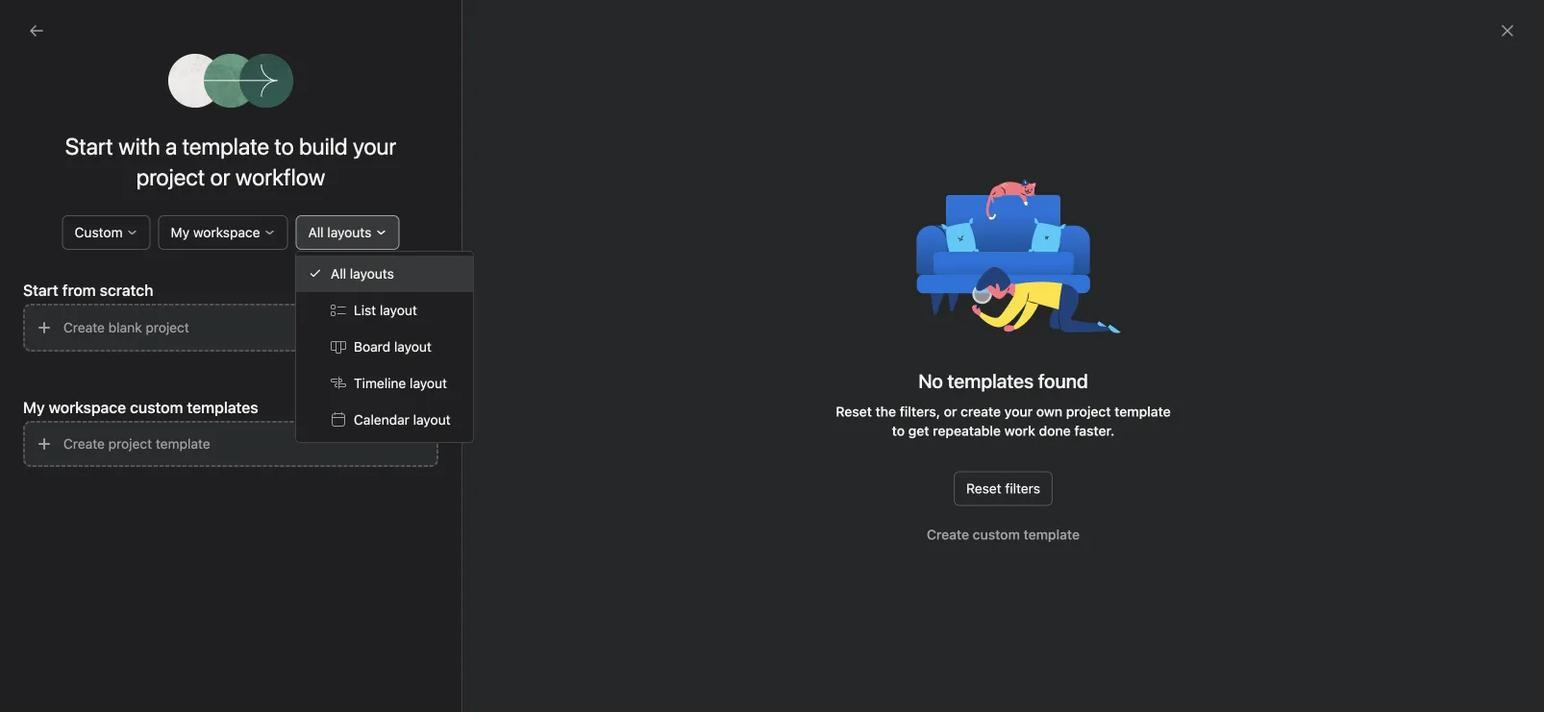 Task type: describe. For each thing, give the bounding box(es) containing it.
get
[[909, 423, 930, 439]]

the inside this team hasn't created any goals yet add a goal so the team can see what you hope to achieve.
[[1124, 489, 1141, 502]]

all layouts radio item
[[296, 256, 473, 292]]

add
[[1047, 489, 1068, 502]]

the inside reset the filters, or create your own project template to get repeatable work done faster.
[[876, 404, 897, 420]]

build
[[299, 133, 348, 160]]

all layouts inside all layouts popup button
[[308, 225, 372, 240]]

my workspace
[[254, 59, 379, 81]]

hide sidebar image
[[25, 15, 40, 31]]

list layout
[[354, 303, 417, 318]]

create inside button
[[927, 527, 970, 543]]

own
[[1037, 404, 1063, 420]]

so
[[1107, 489, 1120, 502]]

this team hasn't created any goals yet add a goal so the team can see what you hope to achieve.
[[1047, 468, 1314, 519]]

create custom template
[[927, 527, 1080, 543]]

see
[[1198, 489, 1217, 502]]

custom button
[[62, 215, 151, 250]]

cross-functional project plan
[[50, 448, 231, 464]]

goals
[[1230, 468, 1263, 484]]

1 horizontal spatial team
[[1144, 489, 1171, 502]]

cross-functional project plan link
[[12, 441, 231, 471]]

to inside this team hasn't created any goals yet add a goal so the team can see what you hope to achieve.
[[1303, 489, 1314, 502]]

project left plan
[[157, 448, 201, 464]]

timeline image
[[473, 421, 496, 444]]

can
[[1175, 489, 1194, 502]]

2 list image from the top
[[473, 362, 496, 385]]

template inside start with a template to build your project or workflow
[[182, 133, 269, 160]]

layout for timeline layout
[[410, 376, 447, 392]]

reporting link
[[12, 210, 219, 240]]

project inside 'button'
[[146, 320, 189, 336]]

layout for calendar layout
[[413, 412, 451, 428]]

a inside start with a template to build your project or workflow
[[165, 133, 177, 160]]

starred
[[23, 315, 71, 331]]

create for workspace
[[63, 436, 105, 452]]

plan
[[204, 448, 231, 464]]

templates
[[454, 512, 543, 534]]

or
[[944, 404, 958, 420]]

1 horizontal spatial goals
[[1047, 425, 1096, 448]]

achieve.
[[1047, 506, 1092, 519]]

hope
[[1272, 489, 1300, 502]]

project inside button
[[108, 436, 152, 452]]

hasn't
[[1111, 468, 1149, 484]]

create for from scratch
[[63, 320, 105, 336]]

with
[[118, 133, 160, 160]]

no
[[919, 370, 944, 392]]

inbox
[[50, 127, 84, 143]]

blank
[[108, 320, 142, 336]]

event planning test
[[1047, 223, 1171, 239]]

calendar button
[[424, 91, 481, 116]]

functional
[[92, 448, 153, 464]]

bo down event
[[1051, 257, 1065, 270]]

bo for 2nd bo link from the bottom
[[962, 367, 977, 380]]

1 bo link from the top
[[439, 286, 1014, 344]]

custom
[[973, 527, 1020, 543]]

goals inside 'link'
[[50, 278, 85, 294]]

forms
[[1047, 177, 1101, 200]]

from scratch
[[62, 281, 153, 300]]

reset filters button
[[954, 472, 1053, 506]]

create custom template button
[[922, 518, 1085, 553]]

new dashboard link
[[12, 341, 219, 371]]

starred element
[[0, 306, 231, 406]]

filters
[[1006, 481, 1041, 497]]

all layouts button
[[296, 215, 400, 250]]

create blank project button
[[23, 304, 439, 352]]

planning test
[[1086, 223, 1171, 239]]

my workspace
[[171, 225, 260, 240]]

dashboard
[[81, 348, 148, 364]]

portfolios link
[[12, 240, 219, 271]]

close image
[[1501, 23, 1516, 38]]

any
[[1204, 468, 1226, 484]]

filters,
[[900, 404, 941, 420]]

custom
[[75, 225, 123, 240]]

projects inside dropdown button
[[23, 415, 75, 431]]

yet
[[1267, 468, 1286, 484]]

reset filters
[[967, 481, 1041, 497]]



Task type: locate. For each thing, give the bounding box(es) containing it.
team
[[1076, 468, 1108, 484], [1144, 489, 1171, 502]]

0 vertical spatial all layouts
[[308, 225, 372, 240]]

0 vertical spatial team
[[1076, 468, 1108, 484]]

0 horizontal spatial reset
[[836, 404, 872, 420]]

0 horizontal spatial your
[[353, 133, 397, 160]]

goals
[[50, 278, 85, 294], [1047, 425, 1096, 448]]

my workspace button
[[158, 215, 288, 250]]

0 vertical spatial reset
[[836, 404, 872, 420]]

0 vertical spatial to
[[274, 133, 294, 160]]

0 horizontal spatial to
[[274, 133, 294, 160]]

0 vertical spatial workspace
[[193, 225, 260, 240]]

create project template button
[[23, 421, 439, 467]]

new dashboard
[[50, 348, 148, 364]]

layout right the list at top left
[[380, 303, 417, 318]]

start for start with a template to build your project or workflow
[[65, 133, 113, 160]]

to inside reset the filters, or create your own project template to get repeatable work done faster.
[[892, 423, 905, 439]]

1 vertical spatial layouts
[[350, 266, 394, 282]]

1 vertical spatial reset
[[967, 481, 1002, 497]]

team left the can
[[1144, 489, 1171, 502]]

your right the build
[[353, 133, 397, 160]]

reset inside button
[[967, 481, 1002, 497]]

1 horizontal spatial workspace
[[193, 225, 260, 240]]

starred button
[[0, 314, 71, 333]]

0 horizontal spatial all
[[308, 225, 324, 240]]

1 horizontal spatial reset
[[967, 481, 1002, 497]]

calendar layout
[[354, 412, 451, 428]]

start with a template to build your project or workflow
[[65, 133, 397, 190]]

layouts
[[327, 225, 372, 240], [350, 266, 394, 282]]

start left with
[[65, 133, 113, 160]]

template
[[182, 133, 269, 160], [1115, 404, 1171, 420], [156, 436, 210, 452], [1024, 527, 1080, 543]]

projects button
[[0, 414, 75, 433]]

a inside this team hasn't created any goals yet add a goal so the team can see what you hope to achieve.
[[1071, 489, 1078, 502]]

create inside 'button'
[[63, 320, 105, 336]]

project inside start with a template to build your project or workflow
[[136, 164, 205, 190]]

1 horizontal spatial start
[[65, 133, 113, 160]]

start for start from scratch
[[23, 281, 58, 300]]

3 bo link from the top
[[439, 403, 1014, 462]]

layout up timeline layout
[[394, 339, 432, 355]]

a right with
[[165, 133, 177, 160]]

reset the filters, or create your own project template to get repeatable work done faster.
[[836, 404, 1171, 439]]

workspace inside dropdown button
[[193, 225, 260, 240]]

to inside start with a template to build your project or workflow
[[274, 133, 294, 160]]

start from scratch
[[23, 281, 153, 300]]

list
[[354, 303, 376, 318]]

portfolios
[[50, 248, 109, 264]]

reset for reset the filters, or create your own project template to get repeatable work done faster.
[[836, 404, 872, 420]]

start
[[65, 133, 113, 160], [23, 281, 58, 300]]

inbox link
[[12, 120, 219, 151]]

workspace up cross-
[[49, 399, 126, 417]]

template inside reset the filters, or create your own project template to get repeatable work done faster.
[[1115, 404, 1171, 420]]

my workspace custom templates
[[23, 399, 258, 417]]

all inside radio item
[[331, 266, 346, 282]]

bo up no templates found
[[962, 308, 977, 322]]

0 vertical spatial goals
[[50, 278, 85, 294]]

all layouts up the list at top left
[[331, 266, 394, 282]]

layouts inside all layouts popup button
[[327, 225, 372, 240]]

0 horizontal spatial team
[[1076, 468, 1108, 484]]

2 vertical spatial to
[[1303, 489, 1314, 502]]

bo down the create
[[962, 426, 977, 439]]

welcome!
[[1047, 307, 1119, 323]]

workspace for my workspace
[[193, 225, 260, 240]]

to left get
[[892, 423, 905, 439]]

2 bo link from the top
[[439, 344, 1014, 403]]

1 vertical spatial all
[[331, 266, 346, 282]]

create inside button
[[63, 436, 105, 452]]

0 horizontal spatial goals
[[50, 278, 85, 294]]

new
[[50, 348, 78, 364]]

my
[[171, 225, 190, 240], [23, 399, 45, 417]]

timeline
[[354, 376, 406, 392]]

overview button
[[254, 91, 313, 116]]

workspace down or workflow
[[193, 225, 260, 240]]

a right add
[[1071, 489, 1078, 502]]

all down or workflow
[[308, 225, 324, 240]]

0 horizontal spatial start
[[23, 281, 58, 300]]

layouts up the all layouts radio item
[[327, 225, 372, 240]]

2 horizontal spatial to
[[1303, 489, 1314, 502]]

1 vertical spatial team
[[1144, 489, 1171, 502]]

0 horizontal spatial the
[[876, 404, 897, 420]]

0 vertical spatial calendar
[[424, 91, 481, 107]]

0 horizontal spatial a
[[165, 133, 177, 160]]

template up or workflow
[[182, 133, 269, 160]]

1 horizontal spatial to
[[892, 423, 905, 439]]

my for my workspace custom templates
[[23, 399, 45, 417]]

1 vertical spatial calendar
[[354, 412, 410, 428]]

0 vertical spatial your
[[353, 133, 397, 160]]

1 horizontal spatial my
[[171, 225, 190, 240]]

2 vertical spatial create
[[927, 527, 970, 543]]

reset
[[836, 404, 872, 420], [967, 481, 1002, 497]]

layout up calendar layout
[[410, 376, 447, 392]]

reset left filters
[[967, 481, 1002, 497]]

0 horizontal spatial workspace
[[49, 399, 126, 417]]

go back image
[[29, 23, 44, 38]]

template inside button
[[156, 436, 210, 452]]

to up or workflow
[[274, 133, 294, 160]]

custom templates
[[130, 399, 258, 417]]

goals down own
[[1047, 425, 1096, 448]]

0 vertical spatial layouts
[[327, 225, 372, 240]]

template up 'hasn't'
[[1115, 404, 1171, 420]]

calendar for calendar layout
[[354, 412, 410, 428]]

create left custom
[[927, 527, 970, 543]]

your inside start with a template to build your project or workflow
[[353, 133, 397, 160]]

to right hope
[[1303, 489, 1314, 502]]

list image
[[473, 303, 496, 327], [473, 362, 496, 385]]

1 horizontal spatial projects
[[454, 183, 525, 205]]

0 vertical spatial start
[[65, 133, 113, 160]]

your up work
[[1005, 404, 1033, 420]]

bo right no
[[962, 367, 977, 380]]

project right blank
[[146, 320, 189, 336]]

you
[[1250, 489, 1269, 502]]

create
[[63, 320, 105, 336], [63, 436, 105, 452], [927, 527, 970, 543]]

1 horizontal spatial calendar
[[424, 91, 481, 107]]

goal
[[1081, 489, 1104, 502]]

the left 'filters,' at the bottom of the page
[[876, 404, 897, 420]]

environment, project image
[[21, 475, 44, 498]]

workspace
[[193, 225, 260, 240], [49, 399, 126, 417]]

all layouts
[[308, 225, 372, 240], [331, 266, 394, 282]]

overview
[[254, 91, 313, 107]]

template inside button
[[1024, 527, 1080, 543]]

all inside popup button
[[308, 225, 324, 240]]

1 horizontal spatial all
[[331, 266, 346, 282]]

insights element
[[0, 175, 231, 306]]

create blank project
[[63, 320, 189, 336]]

goals down portfolios
[[50, 278, 85, 294]]

1 vertical spatial list image
[[473, 362, 496, 385]]

board layout
[[354, 339, 432, 355]]

calendar
[[424, 91, 481, 107], [354, 412, 410, 428]]

your
[[353, 133, 397, 160], [1005, 404, 1033, 420]]

no templates found
[[919, 370, 1089, 392]]

create down projects dropdown button
[[63, 436, 105, 452]]

start inside start with a template to build your project or workflow
[[65, 133, 113, 160]]

1 list image from the top
[[473, 303, 496, 327]]

0 horizontal spatial my
[[23, 399, 45, 417]]

event
[[1047, 223, 1082, 239]]

your inside reset the filters, or create your own project template to get repeatable work done faster.
[[1005, 404, 1033, 420]]

create project template
[[63, 436, 210, 452]]

this
[[1047, 468, 1073, 484]]

team up goal
[[1076, 468, 1108, 484]]

layout for board layout
[[394, 339, 432, 355]]

all
[[308, 225, 324, 240], [331, 266, 346, 282]]

1 vertical spatial to
[[892, 423, 905, 439]]

created
[[1153, 468, 1200, 484]]

layouts inside the all layouts radio item
[[350, 266, 394, 282]]

create up 'new dashboard'
[[63, 320, 105, 336]]

0 horizontal spatial calendar
[[354, 412, 410, 428]]

layout down timeline layout
[[413, 412, 451, 428]]

1 vertical spatial your
[[1005, 404, 1033, 420]]

reset left 'filters,' at the bottom of the page
[[836, 404, 872, 420]]

template down custom templates
[[156, 436, 210, 452]]

project down 'my workspace custom templates' at left bottom
[[108, 436, 152, 452]]

layout for list layout
[[380, 303, 417, 318]]

1 vertical spatial my
[[23, 399, 45, 417]]

1 horizontal spatial the
[[1124, 489, 1141, 502]]

1 vertical spatial workspace
[[49, 399, 126, 417]]

1 vertical spatial a
[[1071, 489, 1078, 502]]

what
[[1220, 489, 1246, 502]]

1 vertical spatial projects
[[23, 415, 75, 431]]

bo for 3rd bo link from the bottom
[[962, 308, 977, 322]]

repeatable
[[933, 423, 1001, 439]]

start up starred
[[23, 281, 58, 300]]

1 horizontal spatial a
[[1071, 489, 1078, 502]]

project down with
[[136, 164, 205, 190]]

create
[[961, 404, 1001, 420]]

template down the achieve.
[[1024, 527, 1080, 543]]

layout
[[380, 303, 417, 318], [394, 339, 432, 355], [410, 376, 447, 392], [413, 412, 451, 428]]

0 vertical spatial list image
[[473, 303, 496, 327]]

all layouts up the all layouts radio item
[[308, 225, 372, 240]]

1 vertical spatial the
[[1124, 489, 1141, 502]]

0 vertical spatial my
[[171, 225, 190, 240]]

list box
[[545, 8, 1007, 38]]

0 vertical spatial all
[[308, 225, 324, 240]]

work
[[1005, 423, 1036, 439]]

templates found
[[948, 370, 1089, 392]]

the
[[876, 404, 897, 420], [1124, 489, 1141, 502]]

goals link
[[12, 271, 219, 302]]

timeline layout
[[354, 376, 447, 392]]

my inside my workspace dropdown button
[[171, 225, 190, 240]]

bo for first bo link from the bottom of the page
[[962, 426, 977, 439]]

layouts up the list at top left
[[350, 266, 394, 282]]

board
[[354, 339, 391, 355]]

or workflow
[[210, 164, 325, 190]]

calendar for calendar
[[424, 91, 481, 107]]

done faster.
[[1039, 423, 1115, 439]]

project
[[136, 164, 205, 190], [146, 320, 189, 336], [1067, 404, 1112, 420], [108, 436, 152, 452], [157, 448, 201, 464]]

projects element
[[0, 406, 231, 598]]

all layouts inside radio item
[[331, 266, 394, 282]]

1 vertical spatial start
[[23, 281, 58, 300]]

0 vertical spatial a
[[165, 133, 177, 160]]

the right so
[[1124, 489, 1141, 502]]

a
[[165, 133, 177, 160], [1071, 489, 1078, 502]]

reporting
[[50, 217, 111, 233]]

reset inside reset the filters, or create your own project template to get repeatable work done faster.
[[836, 404, 872, 420]]

project up done faster.
[[1067, 404, 1112, 420]]

project inside reset the filters, or create your own project template to get repeatable work done faster.
[[1067, 404, 1112, 420]]

bo link
[[439, 286, 1014, 344], [439, 344, 1014, 403], [439, 403, 1014, 462]]

1 vertical spatial goals
[[1047, 425, 1096, 448]]

cross-
[[50, 448, 92, 464]]

reset for reset filters
[[967, 481, 1002, 497]]

0 vertical spatial the
[[876, 404, 897, 420]]

1 vertical spatial create
[[63, 436, 105, 452]]

0 vertical spatial projects
[[454, 183, 525, 205]]

0 horizontal spatial projects
[[23, 415, 75, 431]]

bo
[[1051, 257, 1065, 270], [962, 308, 977, 322], [962, 367, 977, 380], [962, 426, 977, 439]]

1 vertical spatial all layouts
[[331, 266, 394, 282]]

1 horizontal spatial your
[[1005, 404, 1033, 420]]

workspace for my workspace custom templates
[[49, 399, 126, 417]]

all down all layouts popup button
[[331, 266, 346, 282]]

my for my workspace
[[171, 225, 190, 240]]

0 vertical spatial create
[[63, 320, 105, 336]]



Task type: vqa. For each thing, say whether or not it's contained in the screenshot.
project inside Start with a template to build your project or workflow
yes



